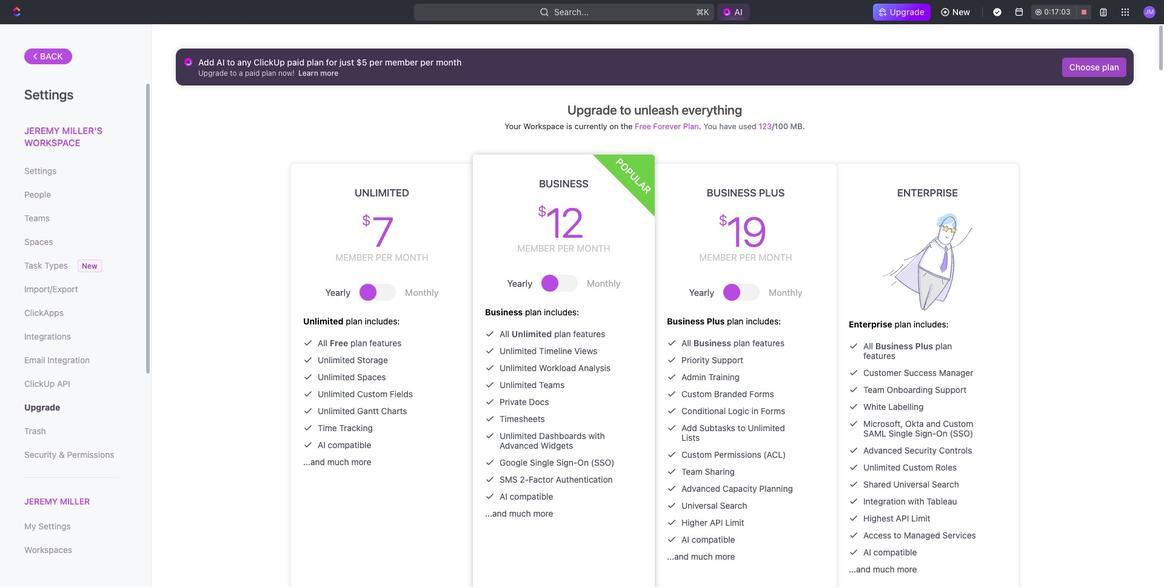 Task type: vqa. For each thing, say whether or not it's contained in the screenshot.
user group image at left
no



Task type: describe. For each thing, give the bounding box(es) containing it.
ai button
[[718, 4, 750, 21]]

free inside upgrade to unleash everything your workspace is currently on the free forever plan . you have used 123 /100 mb.
[[635, 121, 651, 131]]

1 horizontal spatial yearly
[[507, 278, 533, 288]]

sms 2-factor authentication
[[500, 474, 613, 485]]

0 horizontal spatial upgrade link
[[24, 397, 121, 418]]

import/export link
[[24, 279, 121, 300]]

choose plan
[[1070, 62, 1120, 72]]

trash link
[[24, 421, 121, 442]]

a
[[239, 69, 243, 78]]

unlimited for unlimited custom fields
[[318, 389, 355, 399]]

plan down the business plus plan includes:
[[734, 338, 751, 348]]

back link
[[24, 49, 72, 64]]

month inside add ai to any clickup paid plan for just $5 per member per month upgrade to a paid plan now! learn more
[[436, 57, 462, 67]]

2-
[[520, 474, 529, 485]]

0:17:03
[[1045, 7, 1071, 16]]

controls
[[940, 445, 973, 456]]

1 horizontal spatial monthly
[[587, 278, 621, 288]]

settings element
[[0, 24, 152, 587]]

upgrade left the new button on the top of the page
[[890, 7, 925, 17]]

features inside all business plus plan features
[[864, 351, 896, 361]]

mb.
[[791, 121, 805, 131]]

new inside settings element
[[82, 261, 97, 271]]

7
[[372, 207, 392, 255]]

advanced for advanced security controls
[[864, 445, 903, 456]]

clickup api link
[[24, 374, 121, 394]]

monthly for 7
[[405, 287, 439, 298]]

0 vertical spatial settings
[[24, 87, 74, 103]]

team onboarding support
[[864, 385, 967, 395]]

is
[[567, 121, 573, 131]]

much down higher
[[691, 551, 713, 562]]

views
[[575, 346, 598, 356]]

back
[[40, 51, 63, 61]]

business inside all business plus plan features
[[876, 341, 914, 351]]

includes: for enterprise plan includes:
[[914, 319, 949, 329]]

features for all business plan features
[[753, 338, 785, 348]]

0 vertical spatial search
[[932, 479, 960, 490]]

email integration link
[[24, 350, 121, 371]]

unlimited for unlimited storage
[[318, 355, 355, 365]]

to down highest api limit
[[894, 530, 902, 540]]

shared universal search
[[864, 479, 960, 490]]

used
[[739, 121, 757, 131]]

compatible down time tracking
[[328, 440, 371, 450]]

api for higher
[[710, 517, 723, 528]]

my
[[24, 521, 36, 532]]

12
[[546, 198, 582, 246]]

much down access
[[873, 564, 895, 574]]

upgrade inside settings element
[[24, 402, 60, 412]]

per for 7
[[376, 252, 393, 263]]

business plus plan includes:
[[667, 316, 781, 326]]

19
[[727, 207, 765, 255]]

unlimited for unlimited dashboards with advanced widgets
[[500, 431, 537, 441]]

per for 12
[[558, 243, 575, 254]]

enterprise image
[[883, 214, 973, 311]]

training
[[709, 372, 740, 382]]

unlimited for unlimited teams
[[500, 380, 537, 390]]

to inside add subtasks to unlimited lists
[[738, 423, 746, 433]]

integration with tableau
[[864, 496, 958, 507]]

enterprise for enterprise plan includes:
[[849, 319, 893, 329]]

microsoft, okta and custom saml single sign-on (sso)
[[864, 419, 974, 439]]

jeremy miller's workspace
[[24, 125, 103, 148]]

month for 12
[[577, 243, 611, 254]]

success
[[904, 368, 937, 378]]

the
[[621, 121, 633, 131]]

priority support
[[682, 355, 744, 365]]

more down access to managed services
[[897, 564, 917, 574]]

choose
[[1070, 62, 1100, 72]]

$ for 7
[[362, 212, 369, 229]]

popular
[[614, 156, 654, 196]]

1 vertical spatial sign-
[[557, 457, 578, 468]]

unlimited for unlimited plan includes:
[[303, 316, 344, 326]]

1 horizontal spatial security
[[905, 445, 937, 456]]

ai compatible down access
[[864, 547, 917, 557]]

authentication
[[556, 474, 613, 485]]

(sso) inside 'microsoft, okta and custom saml single sign-on (sso)'
[[950, 428, 974, 439]]

plan up the all business plan features
[[727, 316, 744, 326]]

more inside add ai to any clickup paid plan for just $5 per member per month upgrade to a paid plan now! learn more
[[320, 69, 339, 78]]

api for clickup
[[57, 379, 70, 389]]

capacity
[[723, 483, 757, 494]]

spaces inside settings element
[[24, 237, 53, 247]]

custom branded forms
[[682, 389, 774, 399]]

unlimited for unlimited timeline views
[[500, 346, 537, 356]]

includes: up the all business plan features
[[746, 316, 781, 326]]

ai down sms
[[500, 491, 508, 502]]

clickapps
[[24, 308, 64, 318]]

per for 19
[[740, 252, 757, 263]]

plan up learn
[[307, 57, 324, 67]]

white
[[864, 402, 887, 412]]

higher
[[682, 517, 708, 528]]

customer
[[864, 368, 902, 378]]

0 horizontal spatial universal
[[682, 500, 718, 511]]

team sharing
[[682, 466, 735, 477]]

custom down advanced security controls
[[903, 462, 934, 473]]

2 vertical spatial settings
[[38, 521, 71, 532]]

ai down access
[[864, 547, 872, 557]]

jm
[[1146, 8, 1154, 15]]

teams link
[[24, 208, 121, 229]]

your
[[505, 121, 521, 131]]

0 vertical spatial upgrade link
[[873, 4, 931, 21]]

$ 7 member per month
[[336, 207, 429, 263]]

my settings
[[24, 521, 71, 532]]

team for team onboarding support
[[864, 385, 885, 395]]

plan up unlimited storage
[[351, 338, 367, 348]]

storage
[[357, 355, 388, 365]]

ai compatible down higher api limit at the bottom right of the page
[[682, 534, 735, 545]]

private docs
[[500, 397, 549, 407]]

advanced capacity planning
[[682, 483, 793, 494]]

access to managed services
[[864, 530, 977, 540]]

1 horizontal spatial integration
[[864, 496, 906, 507]]

plan up timeline at the bottom of page
[[555, 329, 571, 339]]

custom inside 'microsoft, okta and custom saml single sign-on (sso)'
[[943, 419, 974, 429]]

unlimited plan includes:
[[303, 316, 400, 326]]

member for 12
[[518, 243, 556, 254]]

.
[[699, 121, 702, 131]]

integration inside settings element
[[47, 355, 90, 365]]

compatible down access
[[874, 547, 917, 557]]

have
[[720, 121, 737, 131]]

more down tracking
[[352, 457, 372, 467]]

...and much more down access
[[849, 564, 917, 574]]

permissions inside settings element
[[67, 449, 114, 460]]

customer success manager
[[864, 368, 974, 378]]

...and much more down the 2-
[[485, 508, 553, 519]]

subtasks
[[700, 423, 736, 433]]

1 vertical spatial paid
[[245, 69, 260, 78]]

yearly for 7
[[325, 287, 351, 298]]

member inside add ai to any clickup paid plan for just $5 per member per month upgrade to a paid plan now! learn more
[[385, 57, 418, 67]]

forever
[[654, 121, 681, 131]]

single inside 'microsoft, okta and custom saml single sign-on (sso)'
[[889, 428, 913, 439]]

0 horizontal spatial single
[[530, 457, 554, 468]]

unlimited teams
[[500, 380, 565, 390]]

ai inside add ai to any clickup paid plan for just $5 per member per month upgrade to a paid plan now! learn more
[[217, 57, 225, 67]]

timeline
[[539, 346, 572, 356]]

all for all business plus plan features
[[864, 341, 874, 351]]

...and much more down time tracking
[[303, 457, 372, 467]]

google single sign-on (sso)
[[500, 457, 615, 468]]

business up the "priority support"
[[694, 338, 732, 348]]

time tracking
[[318, 423, 373, 433]]

api for highest
[[896, 513, 910, 524]]

1 vertical spatial search
[[720, 500, 748, 511]]

upgrade inside add ai to any clickup paid plan for just $5 per member per month upgrade to a paid plan now! learn more
[[198, 69, 228, 78]]

free forever plan link
[[635, 121, 699, 131]]

/100
[[772, 121, 789, 131]]

types
[[44, 260, 68, 271]]

0 vertical spatial universal
[[894, 479, 930, 490]]

enterprise for enterprise
[[898, 187, 958, 199]]

monthly for 19
[[769, 287, 803, 298]]

jeremy for jeremy miller's workspace
[[24, 125, 60, 136]]

workspace inside upgrade to unleash everything your workspace is currently on the free forever plan . you have used 123 /100 mb.
[[524, 121, 564, 131]]

my settings link
[[24, 516, 121, 537]]

ai down time
[[318, 440, 326, 450]]

workspaces link
[[24, 540, 121, 561]]

member for 19
[[700, 252, 737, 263]]

with inside unlimited dashboards with advanced widgets
[[589, 431, 605, 441]]

on
[[610, 121, 619, 131]]

$ for 12
[[538, 203, 545, 220]]

custom down admin
[[682, 389, 712, 399]]

jeremy for jeremy miller
[[24, 496, 58, 507]]

any
[[237, 57, 252, 67]]

features for all free plan features
[[370, 338, 402, 348]]

1 horizontal spatial teams
[[539, 380, 565, 390]]

miller's
[[62, 125, 103, 136]]

fields
[[390, 389, 413, 399]]

ai compatible down the 2-
[[500, 491, 553, 502]]

yearly for 19
[[689, 287, 715, 298]]

0 vertical spatial paid
[[287, 57, 305, 67]]

to left any
[[227, 57, 235, 67]]

ai compatible down time tracking
[[318, 440, 371, 450]]

business plus
[[707, 187, 785, 199]]

security & permissions link
[[24, 445, 121, 465]]

universal search
[[682, 500, 748, 511]]

1 vertical spatial forms
[[761, 406, 786, 416]]

higher api limit
[[682, 517, 745, 528]]

more down higher api limit at the bottom right of the page
[[715, 551, 735, 562]]

access
[[864, 530, 892, 540]]

1 vertical spatial on
[[578, 457, 589, 468]]

manager
[[940, 368, 974, 378]]

all free plan features
[[318, 338, 402, 348]]

clickapps link
[[24, 303, 121, 323]]

factor
[[529, 474, 554, 485]]

ai inside button
[[735, 7, 743, 17]]

for
[[326, 57, 337, 67]]

tracking
[[339, 423, 373, 433]]

much down the 2-
[[509, 508, 531, 519]]

integrations
[[24, 331, 71, 342]]

plus for business plus
[[759, 187, 785, 199]]

unlimited storage
[[318, 355, 388, 365]]

people link
[[24, 184, 121, 205]]



Task type: locate. For each thing, give the bounding box(es) containing it.
on inside 'microsoft, okta and custom saml single sign-on (sso)'
[[937, 428, 948, 439]]

with down shared universal search
[[908, 496, 925, 507]]

0 horizontal spatial free
[[330, 338, 348, 348]]

0 horizontal spatial monthly
[[405, 287, 439, 298]]

...and
[[303, 457, 325, 467], [485, 508, 507, 519], [667, 551, 689, 562], [849, 564, 871, 574]]

1 horizontal spatial $
[[538, 203, 545, 220]]

team up white
[[864, 385, 885, 395]]

$ left '12'
[[538, 203, 545, 220]]

ai down higher
[[682, 534, 690, 545]]

per inside $ 12 member per month
[[558, 243, 575, 254]]

task types
[[24, 260, 68, 271]]

to left a
[[230, 69, 237, 78]]

0 horizontal spatial with
[[589, 431, 605, 441]]

plus for business plus plan includes:
[[707, 316, 725, 326]]

unlimited dashboards with advanced widgets
[[500, 431, 605, 451]]

paid up now!
[[287, 57, 305, 67]]

0 vertical spatial support
[[712, 355, 744, 365]]

0 vertical spatial integration
[[47, 355, 90, 365]]

upgrade link up trash link
[[24, 397, 121, 418]]

features down the business plus plan includes:
[[753, 338, 785, 348]]

$ left 19
[[719, 212, 726, 229]]

labelling
[[889, 402, 924, 412]]

spaces up task
[[24, 237, 53, 247]]

member inside $ 7 member per month
[[336, 252, 374, 263]]

api down the integration with tableau
[[896, 513, 910, 524]]

custom right and
[[943, 419, 974, 429]]

currently
[[575, 121, 608, 131]]

1 horizontal spatial with
[[908, 496, 925, 507]]

per inside $ 7 member per month
[[376, 252, 393, 263]]

add for add subtasks to unlimited lists
[[682, 423, 697, 433]]

0 horizontal spatial clickup
[[24, 379, 55, 389]]

0 vertical spatial clickup
[[254, 57, 285, 67]]

single up factor
[[530, 457, 554, 468]]

add for add ai to any clickup paid plan for just $5 per member per month upgrade to a paid plan now! learn more
[[198, 57, 214, 67]]

1 horizontal spatial single
[[889, 428, 913, 439]]

time
[[318, 423, 337, 433]]

upgrade inside upgrade to unleash everything your workspace is currently on the free forever plan . you have used 123 /100 mb.
[[568, 103, 617, 117]]

...and much more down higher
[[667, 551, 735, 562]]

1 vertical spatial team
[[682, 466, 703, 477]]

includes: up all business plus plan features
[[914, 319, 949, 329]]

add inside add subtasks to unlimited lists
[[682, 423, 697, 433]]

unlimited workload analysis
[[500, 363, 611, 373]]

clickup api
[[24, 379, 70, 389]]

1 horizontal spatial limit
[[912, 513, 931, 524]]

universal up higher
[[682, 500, 718, 511]]

1 horizontal spatial workspace
[[524, 121, 564, 131]]

1 vertical spatial universal
[[682, 500, 718, 511]]

...and down higher
[[667, 551, 689, 562]]

advanced security controls
[[864, 445, 973, 456]]

single up advanced security controls
[[889, 428, 913, 439]]

plus inside all business plus plan features
[[916, 341, 934, 351]]

1 horizontal spatial clickup
[[254, 57, 285, 67]]

includes: for business plan includes:
[[544, 307, 579, 317]]

1 horizontal spatial new
[[953, 7, 971, 17]]

0 horizontal spatial yearly
[[325, 287, 351, 298]]

settings down the back link
[[24, 87, 74, 103]]

all up unlimited storage
[[318, 338, 328, 348]]

unlimited for unlimited workload analysis
[[500, 363, 537, 373]]

new button
[[936, 2, 978, 22]]

0 horizontal spatial plus
[[707, 316, 725, 326]]

add inside add ai to any clickup paid plan for just $5 per member per month upgrade to a paid plan now! learn more
[[198, 57, 214, 67]]

0 vertical spatial single
[[889, 428, 913, 439]]

to down logic
[[738, 423, 746, 433]]

1 horizontal spatial universal
[[894, 479, 930, 490]]

sign- inside 'microsoft, okta and custom saml single sign-on (sso)'
[[916, 428, 937, 439]]

0 vertical spatial sign-
[[916, 428, 937, 439]]

business up 19
[[707, 187, 757, 199]]

integration up highest
[[864, 496, 906, 507]]

0 horizontal spatial paid
[[245, 69, 260, 78]]

0 vertical spatial free
[[635, 121, 651, 131]]

unlimited gantt charts
[[318, 406, 407, 416]]

unlimited for unlimited custom roles
[[864, 462, 901, 473]]

security inside settings element
[[24, 449, 57, 460]]

workspaces
[[24, 545, 72, 555]]

0 horizontal spatial api
[[57, 379, 70, 389]]

1 vertical spatial (sso)
[[591, 457, 615, 468]]

unlimited inside add subtasks to unlimited lists
[[748, 423, 785, 433]]

business up all unlimited plan features
[[485, 307, 523, 317]]

0 horizontal spatial (sso)
[[591, 457, 615, 468]]

team
[[864, 385, 885, 395], [682, 466, 703, 477]]

admin
[[682, 372, 707, 382]]

2 horizontal spatial advanced
[[864, 445, 903, 456]]

clickup down email
[[24, 379, 55, 389]]

1 permissions from the left
[[67, 449, 114, 460]]

limit for higher api limit
[[726, 517, 745, 528]]

0 vertical spatial (sso)
[[950, 428, 974, 439]]

paid
[[287, 57, 305, 67], [245, 69, 260, 78]]

jm button
[[1140, 2, 1160, 22]]

0 vertical spatial plus
[[759, 187, 785, 199]]

permissions
[[67, 449, 114, 460], [714, 449, 762, 460]]

forms right in
[[761, 406, 786, 416]]

1 vertical spatial upgrade link
[[24, 397, 121, 418]]

2 horizontal spatial monthly
[[769, 287, 803, 298]]

upgrade down clickup api
[[24, 402, 60, 412]]

docs
[[529, 397, 549, 407]]

limit up access to managed services
[[912, 513, 931, 524]]

jeremy inside jeremy miller's workspace
[[24, 125, 60, 136]]

tableau
[[927, 496, 958, 507]]

0 horizontal spatial workspace
[[24, 137, 80, 148]]

features up 'views'
[[573, 329, 606, 339]]

saml
[[864, 428, 887, 439]]

(sso)
[[950, 428, 974, 439], [591, 457, 615, 468]]

per inside $ 19 member per month
[[740, 252, 757, 263]]

2 jeremy from the top
[[24, 496, 58, 507]]

limit for highest api limit
[[912, 513, 931, 524]]

search down the 'roles'
[[932, 479, 960, 490]]

yearly
[[507, 278, 533, 288], [325, 287, 351, 298], [689, 287, 715, 298]]

trash
[[24, 426, 46, 436]]

all unlimited plan features
[[500, 329, 606, 339]]

upgrade link left the new button on the top of the page
[[873, 4, 931, 21]]

1 horizontal spatial support
[[936, 385, 967, 395]]

choose plan link
[[1063, 57, 1127, 77]]

all for all unlimited plan features
[[500, 329, 510, 339]]

logic
[[728, 406, 750, 416]]

advanced for advanced capacity planning
[[682, 483, 721, 494]]

jeremy
[[24, 125, 60, 136], [24, 496, 58, 507]]

add ai to any clickup paid plan for just $5 per member per month upgrade to a paid plan now! learn more
[[198, 57, 462, 78]]

teams
[[24, 213, 50, 223], [539, 380, 565, 390]]

member for 7
[[336, 252, 374, 263]]

teams inside settings element
[[24, 213, 50, 223]]

member inside $ 19 member per month
[[700, 252, 737, 263]]

...and down sms
[[485, 508, 507, 519]]

1 horizontal spatial on
[[937, 428, 948, 439]]

123
[[759, 121, 772, 131]]

workspace inside jeremy miller's workspace
[[24, 137, 80, 148]]

1 vertical spatial single
[[530, 457, 554, 468]]

now!
[[278, 69, 295, 78]]

new inside button
[[953, 7, 971, 17]]

business down enterprise plan includes:
[[876, 341, 914, 351]]

0 horizontal spatial teams
[[24, 213, 50, 223]]

1 vertical spatial settings
[[24, 166, 57, 176]]

0 vertical spatial with
[[589, 431, 605, 441]]

0 horizontal spatial sign-
[[557, 457, 578, 468]]

settings right my
[[38, 521, 71, 532]]

features for all unlimited plan features
[[573, 329, 606, 339]]

business for business plus plan includes:
[[667, 316, 705, 326]]

all up the customer
[[864, 341, 874, 351]]

0 horizontal spatial support
[[712, 355, 744, 365]]

0 vertical spatial team
[[864, 385, 885, 395]]

all business plan features
[[682, 338, 785, 348]]

ai right ⌘k in the right top of the page
[[735, 7, 743, 17]]

all down the business plan includes:
[[500, 329, 510, 339]]

0 vertical spatial on
[[937, 428, 948, 439]]

0 vertical spatial teams
[[24, 213, 50, 223]]

unlimited for unlimited spaces
[[318, 372, 355, 382]]

0 horizontal spatial team
[[682, 466, 703, 477]]

1 vertical spatial integration
[[864, 496, 906, 507]]

okta
[[906, 419, 924, 429]]

lists
[[682, 433, 700, 443]]

member inside $ 12 member per month
[[518, 243, 556, 254]]

clickup up now!
[[254, 57, 285, 67]]

workload
[[539, 363, 576, 373]]

widgets
[[541, 440, 573, 451]]

0 vertical spatial spaces
[[24, 237, 53, 247]]

0 horizontal spatial new
[[82, 261, 97, 271]]

support up training
[[712, 355, 744, 365]]

0 horizontal spatial $
[[362, 212, 369, 229]]

security
[[905, 445, 937, 456], [24, 449, 57, 460]]

google
[[500, 457, 528, 468]]

business for business plus
[[707, 187, 757, 199]]

1 horizontal spatial free
[[635, 121, 651, 131]]

2 horizontal spatial yearly
[[689, 287, 715, 298]]

clickup inside settings element
[[24, 379, 55, 389]]

$ for 19
[[719, 212, 726, 229]]

conditional
[[682, 406, 726, 416]]

(sso) up controls
[[950, 428, 974, 439]]

2 permissions from the left
[[714, 449, 762, 460]]

single
[[889, 428, 913, 439], [530, 457, 554, 468]]

0 vertical spatial add
[[198, 57, 214, 67]]

advanced down team sharing
[[682, 483, 721, 494]]

business for business plan includes:
[[485, 307, 523, 317]]

forms up in
[[750, 389, 774, 399]]

0 horizontal spatial enterprise
[[849, 319, 893, 329]]

workspace
[[524, 121, 564, 131], [24, 137, 80, 148]]

ai
[[735, 7, 743, 17], [217, 57, 225, 67], [318, 440, 326, 450], [500, 491, 508, 502], [682, 534, 690, 545], [864, 547, 872, 557]]

plan up all business plus plan features
[[895, 319, 912, 329]]

unlimited for unlimited
[[355, 187, 409, 199]]

onboarding
[[887, 385, 933, 395]]

business plan includes:
[[485, 307, 579, 317]]

to
[[227, 57, 235, 67], [230, 69, 237, 78], [620, 103, 632, 117], [738, 423, 746, 433], [894, 530, 902, 540]]

yearly up the business plus plan includes:
[[689, 287, 715, 298]]

all business plus plan features
[[864, 341, 953, 361]]

month inside $ 19 member per month
[[759, 252, 793, 263]]

1 horizontal spatial sign-
[[916, 428, 937, 439]]

1 vertical spatial free
[[330, 338, 348, 348]]

support down manager
[[936, 385, 967, 395]]

2 horizontal spatial plus
[[916, 341, 934, 351]]

teams down the "unlimited workload analysis" in the bottom of the page
[[539, 380, 565, 390]]

yearly up unlimited plan includes: at the bottom of the page
[[325, 287, 351, 298]]

all inside all business plus plan features
[[864, 341, 874, 351]]

add down conditional
[[682, 423, 697, 433]]

1 vertical spatial enterprise
[[849, 319, 893, 329]]

with
[[589, 431, 605, 441], [908, 496, 925, 507]]

planning
[[760, 483, 793, 494]]

integrations link
[[24, 326, 121, 347]]

clickup inside add ai to any clickup paid plan for just $5 per member per month upgrade to a paid plan now! learn more
[[254, 57, 285, 67]]

1 vertical spatial plus
[[707, 316, 725, 326]]

plus up the all business plan features
[[707, 316, 725, 326]]

security up unlimited custom roles
[[905, 445, 937, 456]]

to inside upgrade to unleash everything your workspace is currently on the free forever plan . you have used 123 /100 mb.
[[620, 103, 632, 117]]

month for 19
[[759, 252, 793, 263]]

unleash
[[635, 103, 679, 117]]

advanced up google
[[500, 440, 539, 451]]

business up priority
[[667, 316, 705, 326]]

2 horizontal spatial $
[[719, 212, 726, 229]]

1 horizontal spatial enterprise
[[898, 187, 958, 199]]

features
[[573, 329, 606, 339], [370, 338, 402, 348], [753, 338, 785, 348], [864, 351, 896, 361]]

0 horizontal spatial integration
[[47, 355, 90, 365]]

sign-
[[916, 428, 937, 439], [557, 457, 578, 468]]

1 jeremy from the top
[[24, 125, 60, 136]]

custom down 'lists'
[[682, 449, 712, 460]]

0 vertical spatial new
[[953, 7, 971, 17]]

0 vertical spatial forms
[[750, 389, 774, 399]]

plan up all unlimited plan features
[[525, 307, 542, 317]]

0 horizontal spatial search
[[720, 500, 748, 511]]

0 horizontal spatial security
[[24, 449, 57, 460]]

0 horizontal spatial spaces
[[24, 237, 53, 247]]

...and down time
[[303, 457, 325, 467]]

$
[[538, 203, 545, 220], [362, 212, 369, 229], [719, 212, 726, 229]]

with right dashboards
[[589, 431, 605, 441]]

0 horizontal spatial permissions
[[67, 449, 114, 460]]

free
[[635, 121, 651, 131], [330, 338, 348, 348]]

plan left now!
[[262, 69, 276, 78]]

teams down people
[[24, 213, 50, 223]]

sign- up advanced security controls
[[916, 428, 937, 439]]

includes: for unlimited plan includes:
[[365, 316, 400, 326]]

$ inside $ 19 member per month
[[719, 212, 726, 229]]

1 horizontal spatial paid
[[287, 57, 305, 67]]

enterprise plan includes:
[[849, 319, 949, 329]]

unlimited for unlimited gantt charts
[[318, 406, 355, 416]]

unlimited spaces
[[318, 372, 386, 382]]

custom up gantt at the left
[[357, 389, 388, 399]]

plan up all free plan features
[[346, 316, 363, 326]]

custom
[[357, 389, 388, 399], [682, 389, 712, 399], [943, 419, 974, 429], [682, 449, 712, 460], [903, 462, 934, 473]]

jeremy miller
[[24, 496, 90, 507]]

...and down access
[[849, 564, 871, 574]]

everything
[[682, 103, 743, 117]]

dashboards
[[539, 431, 586, 441]]

team for team sharing
[[682, 466, 703, 477]]

0 horizontal spatial on
[[578, 457, 589, 468]]

1 vertical spatial add
[[682, 423, 697, 433]]

much down time tracking
[[327, 457, 349, 467]]

more down factor
[[533, 508, 553, 519]]

managed
[[904, 530, 941, 540]]

0 vertical spatial jeremy
[[24, 125, 60, 136]]

free right the
[[635, 121, 651, 131]]

(sso) up authentication
[[591, 457, 615, 468]]

highest
[[864, 513, 894, 524]]

$ inside $ 12 member per month
[[538, 203, 545, 220]]

settings
[[24, 87, 74, 103], [24, 166, 57, 176], [38, 521, 71, 532]]

sign- down widgets
[[557, 457, 578, 468]]

all up priority
[[682, 338, 692, 348]]

team left sharing
[[682, 466, 703, 477]]

0 horizontal spatial advanced
[[500, 440, 539, 451]]

spaces link
[[24, 232, 121, 252]]

people
[[24, 189, 51, 200]]

1 horizontal spatial plus
[[759, 187, 785, 199]]

permissions right &
[[67, 449, 114, 460]]

just
[[340, 57, 354, 67]]

plan right choose
[[1103, 62, 1120, 72]]

$ inside $ 7 member per month
[[362, 212, 369, 229]]

1 horizontal spatial spaces
[[357, 372, 386, 382]]

unlimited inside unlimited dashboards with advanced widgets
[[500, 431, 537, 441]]

business for business
[[539, 178, 589, 190]]

1 horizontal spatial search
[[932, 479, 960, 490]]

month for 7
[[395, 252, 429, 263]]

api inside settings element
[[57, 379, 70, 389]]

1 vertical spatial support
[[936, 385, 967, 395]]

member
[[385, 57, 418, 67], [518, 243, 556, 254], [336, 252, 374, 263], [700, 252, 737, 263]]

jeremy up the my settings
[[24, 496, 58, 507]]

limit down universal search
[[726, 517, 745, 528]]

much
[[327, 457, 349, 467], [509, 508, 531, 519], [691, 551, 713, 562], [873, 564, 895, 574]]

0 horizontal spatial add
[[198, 57, 214, 67]]

all for all business plan features
[[682, 338, 692, 348]]

charts
[[381, 406, 407, 416]]

1 horizontal spatial permissions
[[714, 449, 762, 460]]

security & permissions
[[24, 449, 114, 460]]

1 vertical spatial spaces
[[357, 372, 386, 382]]

1 vertical spatial clickup
[[24, 379, 55, 389]]

api down universal search
[[710, 517, 723, 528]]

monthly
[[587, 278, 621, 288], [405, 287, 439, 298], [769, 287, 803, 298]]

on up authentication
[[578, 457, 589, 468]]

0 vertical spatial enterprise
[[898, 187, 958, 199]]

all for all free plan features
[[318, 338, 328, 348]]

1 horizontal spatial upgrade link
[[873, 4, 931, 21]]

month inside $ 12 member per month
[[577, 243, 611, 254]]

0 vertical spatial workspace
[[524, 121, 564, 131]]

1 horizontal spatial api
[[710, 517, 723, 528]]

in
[[752, 406, 759, 416]]

unlimited timeline views
[[500, 346, 598, 356]]

1 vertical spatial workspace
[[24, 137, 80, 148]]

plus up success
[[916, 341, 934, 351]]

white labelling
[[864, 402, 924, 412]]

compatible down the 2-
[[510, 491, 553, 502]]

1 vertical spatial jeremy
[[24, 496, 58, 507]]

month inside $ 7 member per month
[[395, 252, 429, 263]]

and
[[927, 419, 941, 429]]

permissions down add subtasks to unlimited lists
[[714, 449, 762, 460]]

compatible down higher api limit at the bottom right of the page
[[692, 534, 735, 545]]

plan inside all business plus plan features
[[936, 341, 953, 351]]

advanced inside unlimited dashboards with advanced widgets
[[500, 440, 539, 451]]

universal up the integration with tableau
[[894, 479, 930, 490]]

ai left any
[[217, 57, 225, 67]]



